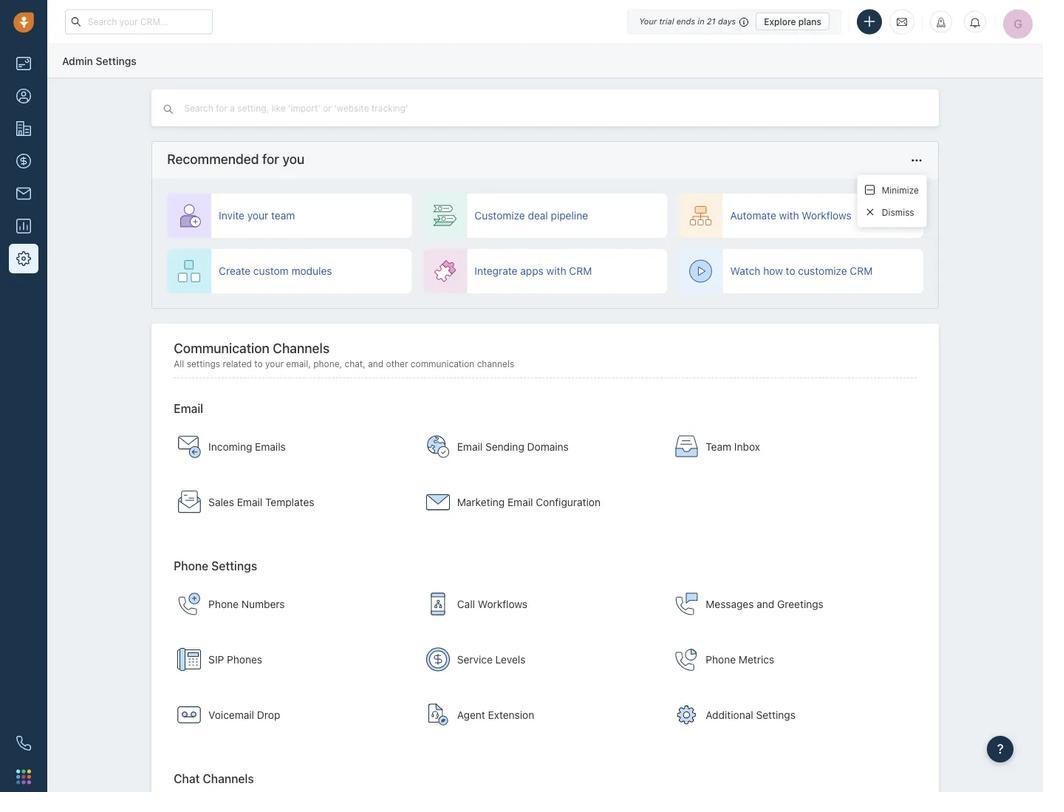 Task type: describe. For each thing, give the bounding box(es) containing it.
leave pre-recorded voicemail if call goes unanswered image
[[178, 703, 201, 727]]

agent extension link
[[419, 689, 662, 741]]

service
[[457, 654, 493, 666]]

minimize
[[883, 185, 919, 195]]

phone metrics
[[706, 654, 775, 666]]

communication
[[411, 359, 475, 369]]

Search for a setting, like 'import' or 'website tracking' text field
[[183, 101, 489, 115]]

deal
[[528, 210, 548, 222]]

invite
[[219, 210, 245, 222]]

settings for admin settings
[[96, 55, 137, 67]]

custom
[[254, 265, 289, 277]]

set service level targets and specify the expected threshold time to answer calls image
[[426, 648, 450, 672]]

0 vertical spatial with
[[780, 210, 800, 222]]

explore
[[765, 16, 797, 27]]

1 crm from the left
[[570, 265, 592, 277]]

make and receive calls online by adding sip phones image
[[178, 648, 201, 672]]

settings for additional settings
[[757, 709, 796, 721]]

phone,
[[314, 359, 342, 369]]

respond faster to emails with a common inbox for your team image
[[675, 435, 699, 459]]

inbox
[[735, 441, 761, 453]]

configuration
[[536, 496, 601, 508]]

invite your team
[[219, 210, 295, 222]]

sip phones
[[209, 654, 263, 666]]

metrics
[[739, 654, 775, 666]]

domains
[[528, 441, 569, 453]]

settings
[[187, 359, 220, 369]]

in
[[698, 17, 705, 26]]

other
[[386, 359, 408, 369]]

email,
[[286, 359, 311, 369]]

additional configuration options for your phone solution image
[[675, 703, 699, 727]]

chat,
[[345, 359, 366, 369]]

agent extension
[[457, 709, 535, 721]]

your trial ends in 21 days
[[640, 17, 736, 26]]

access detailed information for each call, recording lifecycle and transcription image
[[675, 648, 699, 672]]

incoming
[[209, 441, 252, 453]]

set up call queues and messages to connect callers with your team image
[[426, 593, 450, 616]]

communication channels all settings related to your email, phone, chat, and other communication channels
[[174, 340, 515, 369]]

incoming emails
[[209, 441, 286, 453]]

email sending domains
[[457, 441, 569, 453]]

admin
[[62, 55, 93, 67]]

trial
[[660, 17, 675, 26]]

additional settings
[[706, 709, 796, 721]]

create custom modules link
[[167, 249, 412, 293]]

sales
[[209, 496, 234, 508]]

customize deal pipeline
[[475, 210, 589, 222]]

to inside communication channels all settings related to your email, phone, chat, and other communication channels
[[255, 359, 263, 369]]

additional
[[706, 709, 754, 721]]

0 horizontal spatial with
[[547, 265, 567, 277]]

phone for phone metrics
[[706, 654, 736, 666]]

phones
[[227, 654, 263, 666]]

service levels link
[[419, 634, 662, 686]]

channels for chat
[[203, 772, 254, 786]]

numbers
[[242, 598, 285, 610]]

create
[[219, 265, 251, 277]]

shows agent list with their corresponding extension numbers image
[[426, 703, 450, 727]]

phone numbers
[[209, 598, 285, 610]]

sales email templates link
[[170, 477, 413, 528]]

email sending domains link
[[419, 421, 662, 473]]

channels for communication
[[273, 340, 330, 356]]

phone settings
[[174, 559, 257, 573]]

buy and manage phone numbers from 90+ countries image
[[178, 593, 201, 616]]

team
[[706, 441, 732, 453]]

1 horizontal spatial workflows
[[802, 210, 852, 222]]

your inside communication channels all settings related to your email, phone, chat, and other communication channels
[[265, 359, 284, 369]]

customize the logo, sender details, and font colors in your marketing emails image
[[426, 491, 450, 514]]

explore plans link
[[756, 13, 830, 30]]

sip
[[209, 654, 224, 666]]

communication
[[174, 340, 270, 356]]

messages
[[706, 598, 754, 610]]

settings for phone settings
[[212, 559, 257, 573]]

your
[[640, 17, 657, 26]]

pipeline
[[551, 210, 589, 222]]

team inbox
[[706, 441, 761, 453]]

all
[[174, 359, 184, 369]]

voicemail
[[209, 709, 254, 721]]

templates
[[265, 496, 315, 508]]

modules
[[292, 265, 332, 277]]

service levels
[[457, 654, 526, 666]]

marketing email configuration link
[[419, 477, 662, 528]]

apps
[[521, 265, 544, 277]]

and inside communication channels all settings related to your email, phone, chat, and other communication channels
[[368, 359, 384, 369]]

related
[[223, 359, 252, 369]]



Task type: vqa. For each thing, say whether or not it's contained in the screenshot.
the bottommost name
no



Task type: locate. For each thing, give the bounding box(es) containing it.
with
[[780, 210, 800, 222], [547, 265, 567, 277]]

email right sales
[[237, 496, 263, 508]]

0 horizontal spatial workflows
[[478, 598, 528, 610]]

channels right chat
[[203, 772, 254, 786]]

email
[[174, 402, 203, 416], [457, 441, 483, 453], [237, 496, 263, 508], [508, 496, 533, 508]]

admin settings
[[62, 55, 137, 67]]

phone metrics link
[[668, 634, 910, 686]]

call
[[457, 598, 475, 610]]

additional settings link
[[668, 689, 910, 741]]

watch how to customize crm
[[731, 265, 873, 277]]

integrate
[[475, 265, 518, 277]]

team
[[271, 210, 295, 222]]

voicemail drop link
[[170, 689, 413, 741]]

with right automate
[[780, 210, 800, 222]]

automate with workflows link
[[679, 194, 924, 238]]

phone element
[[9, 729, 38, 758]]

email image
[[897, 16, 908, 28]]

1 vertical spatial your
[[265, 359, 284, 369]]

email up auto-forward incoming emails to the crm, create contacts from them image
[[174, 402, 203, 416]]

greetings
[[778, 598, 824, 610]]

crm right apps
[[570, 265, 592, 277]]

2 horizontal spatial settings
[[757, 709, 796, 721]]

messages and greetings link
[[668, 579, 910, 630]]

customize
[[475, 210, 525, 222]]

phone right "access detailed information for each call, recording lifecycle and transcription" icon
[[706, 654, 736, 666]]

1 vertical spatial workflows
[[478, 598, 528, 610]]

sending
[[486, 441, 525, 453]]

0 horizontal spatial settings
[[96, 55, 137, 67]]

1 horizontal spatial to
[[786, 265, 796, 277]]

team inbox link
[[668, 421, 910, 473]]

phone for phone settings
[[174, 559, 209, 573]]

to right how
[[786, 265, 796, 277]]

crm right customize
[[850, 265, 873, 277]]

drop
[[257, 709, 280, 721]]

Search your CRM... text field
[[65, 9, 213, 34]]

create and share email templates, track their metrics image
[[178, 491, 201, 514]]

phone inside phone numbers link
[[209, 598, 239, 610]]

1 horizontal spatial channels
[[273, 340, 330, 356]]

0 vertical spatial to
[[786, 265, 796, 277]]

chat
[[174, 772, 200, 786]]

your left email,
[[265, 359, 284, 369]]

create custom modules
[[219, 265, 332, 277]]

1 horizontal spatial settings
[[212, 559, 257, 573]]

verify your domains for better deliverability and less spam image
[[426, 435, 450, 459]]

0 horizontal spatial to
[[255, 359, 263, 369]]

channels
[[273, 340, 330, 356], [203, 772, 254, 786]]

emails
[[255, 441, 286, 453]]

0 vertical spatial phone
[[174, 559, 209, 573]]

settings right additional
[[757, 709, 796, 721]]

settings
[[96, 55, 137, 67], [212, 559, 257, 573], [757, 709, 796, 721]]

0 vertical spatial workflows
[[802, 210, 852, 222]]

agent
[[457, 709, 486, 721]]

how
[[764, 265, 784, 277]]

call workflows link
[[419, 579, 662, 630]]

and left greetings
[[757, 598, 775, 610]]

phone inside phone metrics link
[[706, 654, 736, 666]]

crm
[[570, 265, 592, 277], [850, 265, 873, 277]]

1 vertical spatial with
[[547, 265, 567, 277]]

to
[[786, 265, 796, 277], [255, 359, 263, 369]]

customize deal pipeline link
[[423, 194, 668, 238]]

2 vertical spatial phone
[[706, 654, 736, 666]]

workflows right call
[[478, 598, 528, 610]]

0 horizontal spatial crm
[[570, 265, 592, 277]]

1 horizontal spatial and
[[757, 598, 775, 610]]

extension
[[488, 709, 535, 721]]

dismiss
[[883, 207, 915, 217]]

email right "verify your domains for better deliverability and less spam" icon on the bottom
[[457, 441, 483, 453]]

customize
[[799, 265, 848, 277]]

record automated messages and greetings for every business situation image
[[675, 593, 699, 616]]

phone up buy and manage phone numbers from 90+ countries image
[[174, 559, 209, 573]]

channels
[[477, 359, 515, 369]]

messages and greetings
[[706, 598, 824, 610]]

to right related
[[255, 359, 263, 369]]

call workflows
[[457, 598, 528, 610]]

marketing
[[457, 496, 505, 508]]

0 vertical spatial settings
[[96, 55, 137, 67]]

0 vertical spatial your
[[247, 210, 269, 222]]

0 vertical spatial and
[[368, 359, 384, 369]]

phone
[[174, 559, 209, 573], [209, 598, 239, 610], [706, 654, 736, 666]]

your left team at the top left of the page
[[247, 210, 269, 222]]

incoming emails link
[[170, 421, 413, 473]]

1 horizontal spatial crm
[[850, 265, 873, 277]]

chat channels
[[174, 772, 254, 786]]

email right marketing
[[508, 496, 533, 508]]

settings up phone numbers
[[212, 559, 257, 573]]

levels
[[496, 654, 526, 666]]

1 vertical spatial to
[[255, 359, 263, 369]]

phone right buy and manage phone numbers from 90+ countries image
[[209, 598, 239, 610]]

freshworks switcher image
[[16, 770, 31, 785]]

sip phones link
[[170, 634, 413, 686]]

channels up email,
[[273, 340, 330, 356]]

settings right admin
[[96, 55, 137, 67]]

automate with workflows
[[731, 210, 852, 222]]

0 vertical spatial channels
[[273, 340, 330, 356]]

sales email templates
[[209, 496, 315, 508]]

1 horizontal spatial with
[[780, 210, 800, 222]]

and right 'chat,'
[[368, 359, 384, 369]]

1 vertical spatial phone
[[209, 598, 239, 610]]

channels inside communication channels all settings related to your email, phone, chat, and other communication channels
[[273, 340, 330, 356]]

marketing email configuration
[[457, 496, 601, 508]]

automate
[[731, 210, 777, 222]]

1 vertical spatial channels
[[203, 772, 254, 786]]

phone image
[[16, 736, 31, 751]]

ends
[[677, 17, 696, 26]]

watch
[[731, 265, 761, 277]]

1 vertical spatial settings
[[212, 559, 257, 573]]

integrate apps with crm
[[475, 265, 592, 277]]

phone for phone numbers
[[209, 598, 239, 610]]

2 vertical spatial settings
[[757, 709, 796, 721]]

and
[[368, 359, 384, 369], [757, 598, 775, 610]]

explore plans
[[765, 16, 822, 27]]

workflows up customize
[[802, 210, 852, 222]]

plans
[[799, 16, 822, 27]]

21
[[707, 17, 716, 26]]

0 horizontal spatial channels
[[203, 772, 254, 786]]

with right apps
[[547, 265, 567, 277]]

voicemail drop
[[209, 709, 280, 721]]

1 vertical spatial and
[[757, 598, 775, 610]]

2 crm from the left
[[850, 265, 873, 277]]

phone numbers link
[[170, 579, 413, 630]]

days
[[718, 17, 736, 26]]

0 horizontal spatial and
[[368, 359, 384, 369]]

auto-forward incoming emails to the crm, create contacts from them image
[[178, 435, 201, 459]]



